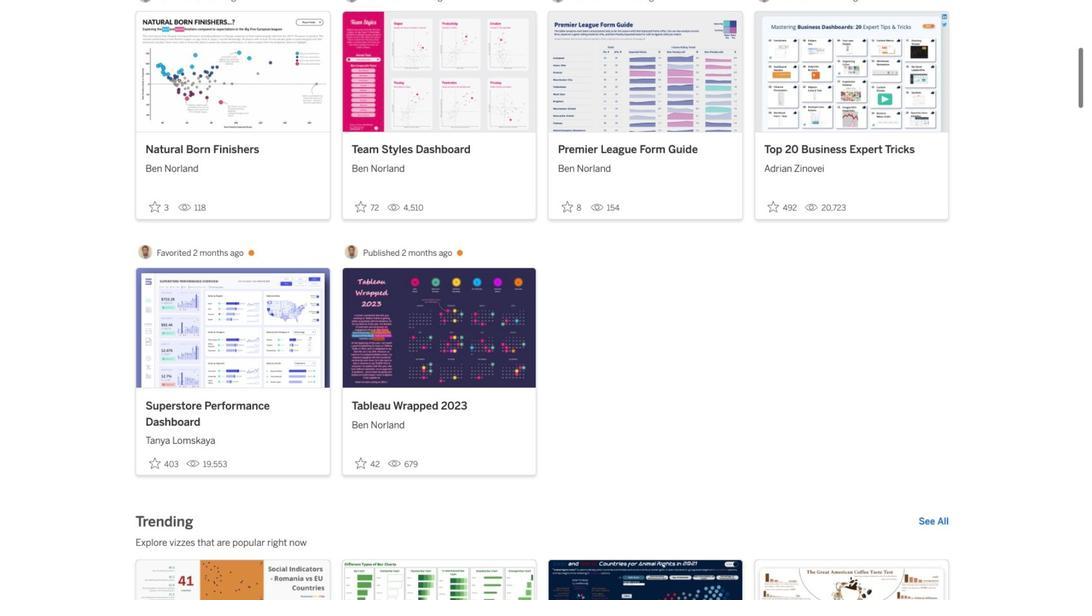 Task type: vqa. For each thing, say whether or not it's contained in the screenshot.
Add Favorite Button for Ben Norland image's Add Favorite image Workbook thumbnail
yes



Task type: locate. For each thing, give the bounding box(es) containing it.
workbook thumbnail image
[[136, 12, 330, 132], [343, 12, 536, 132], [549, 12, 743, 132], [756, 12, 949, 132], [136, 268, 330, 388], [343, 268, 536, 388]]

1 vertical spatial add favorite image
[[149, 457, 161, 469]]

see all trending element
[[919, 515, 950, 529]]

add favorite image
[[356, 201, 367, 213], [149, 457, 161, 469]]

add favorite image
[[149, 201, 161, 213], [562, 201, 574, 213], [768, 201, 780, 213], [356, 457, 367, 469]]

0 vertical spatial add favorite image
[[356, 201, 367, 213]]

1 horizontal spatial add favorite image
[[356, 201, 367, 213]]

0 horizontal spatial add favorite image
[[149, 457, 161, 469]]

Add Favorite button
[[146, 198, 174, 216], [352, 198, 383, 216], [558, 198, 586, 216], [765, 198, 801, 216], [146, 454, 182, 472], [352, 454, 384, 472]]

ben norland image
[[138, 245, 152, 259]]



Task type: describe. For each thing, give the bounding box(es) containing it.
ben norland image
[[345, 245, 359, 259]]

explore vizzes that are popular right now element
[[136, 536, 950, 550]]

trending heading
[[136, 513, 193, 531]]



